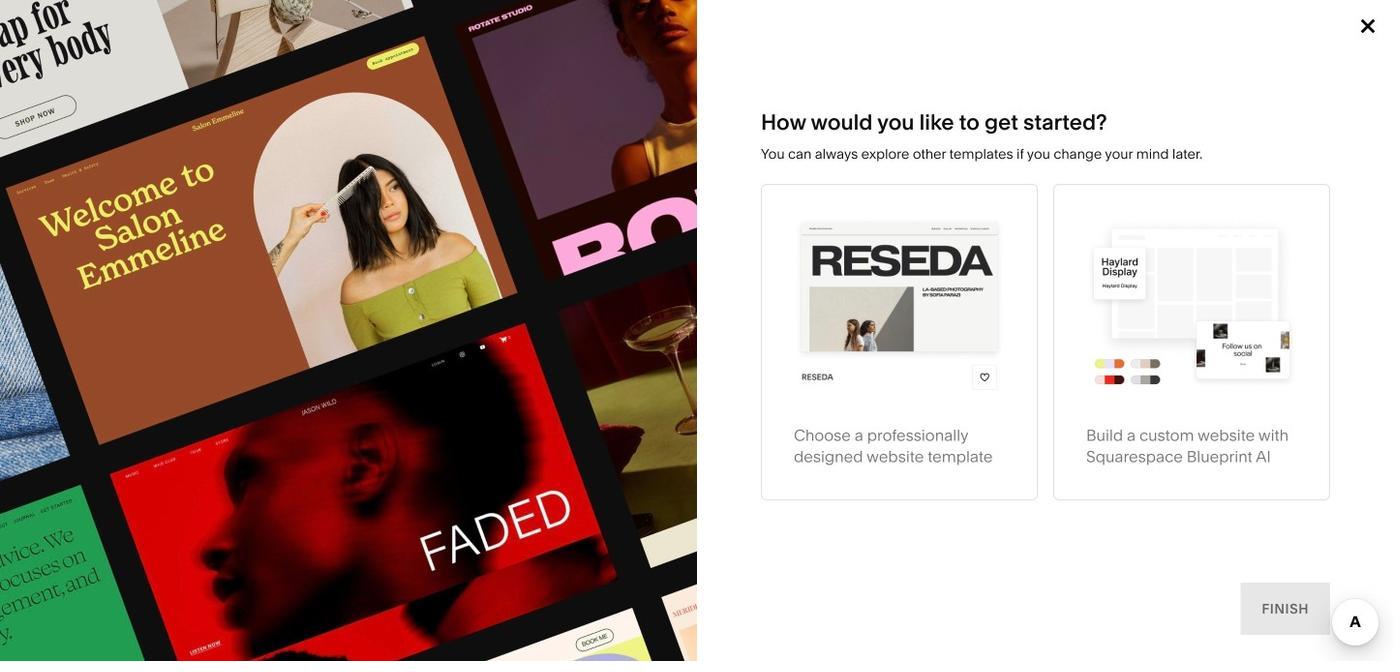 Task type: describe. For each thing, give the bounding box(es) containing it.
squarespace blueprint entry card image
[[1087, 217, 1298, 389]]

templates promo image image
[[0, 0, 697, 661]]

squarespace blueprint promo image image
[[0, 0, 697, 661]]



Task type: vqa. For each thing, say whether or not it's contained in the screenshot.
Template Store Entry Card "image"
yes



Task type: locate. For each thing, give the bounding box(es) containing it.
template store entry card image
[[794, 217, 1005, 393]]



